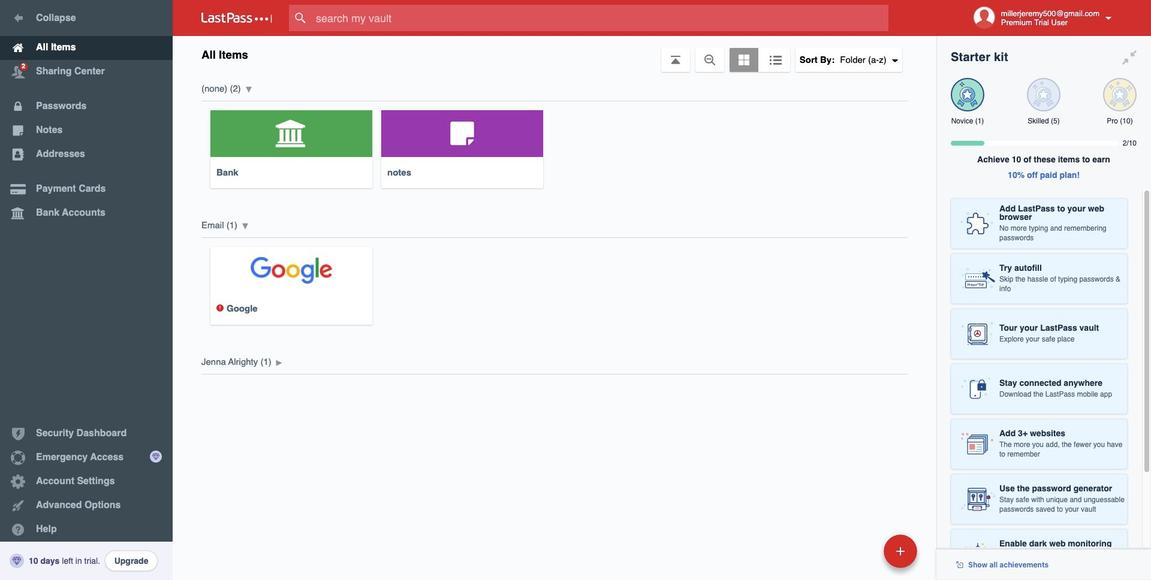 Task type: describe. For each thing, give the bounding box(es) containing it.
lastpass image
[[202, 13, 272, 23]]

Search search field
[[289, 5, 912, 31]]

new item navigation
[[802, 531, 925, 581]]



Task type: locate. For each thing, give the bounding box(es) containing it.
main navigation navigation
[[0, 0, 173, 581]]

new item element
[[802, 534, 922, 569]]

search my vault text field
[[289, 5, 912, 31]]

vault options navigation
[[173, 36, 937, 72]]



Task type: vqa. For each thing, say whether or not it's contained in the screenshot.
search my vault Text Field
yes



